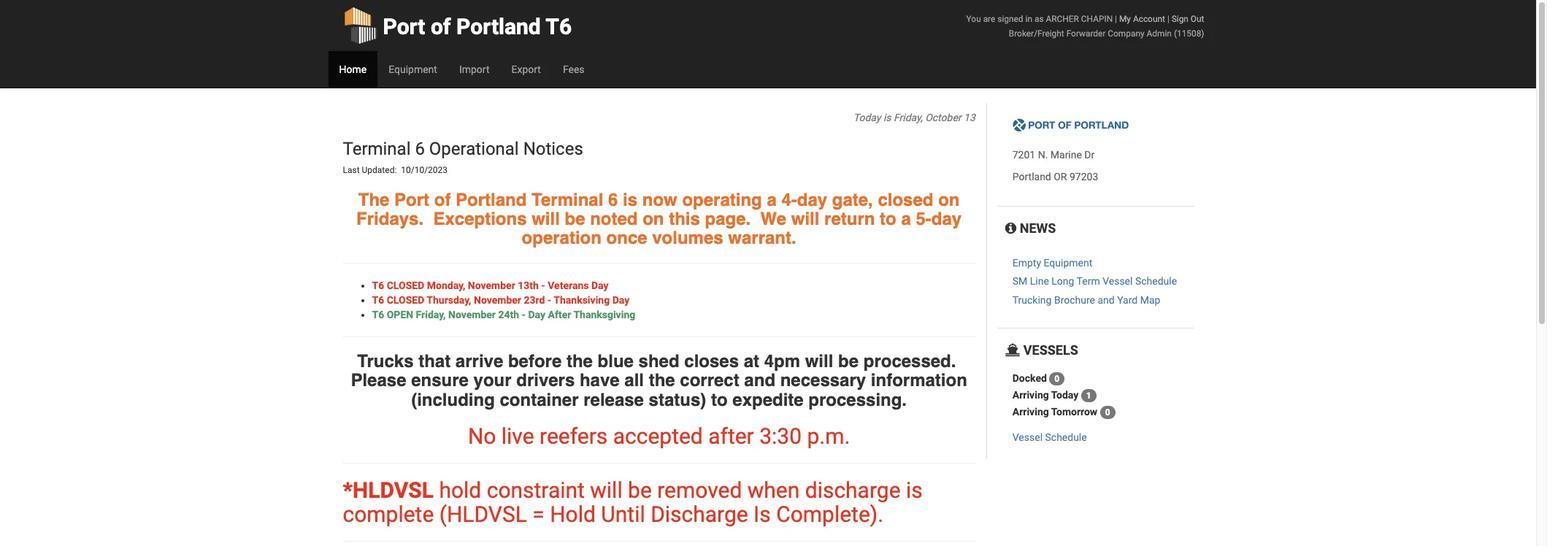 Task type: vqa. For each thing, say whether or not it's contained in the screenshot.
* corresponding to Line *
no



Task type: locate. For each thing, give the bounding box(es) containing it.
1 vertical spatial be
[[838, 351, 859, 371]]

is right discharge
[[906, 477, 923, 503]]

0 horizontal spatial |
[[1115, 14, 1117, 24]]

will right exceptions
[[532, 209, 560, 229]]

1 vertical spatial of
[[434, 190, 451, 210]]

2 vertical spatial is
[[906, 477, 923, 503]]

6
[[415, 139, 425, 159], [608, 190, 618, 210]]

port of portland t6 image
[[1013, 118, 1129, 133]]

1 vertical spatial to
[[711, 390, 728, 410]]

signed
[[998, 14, 1023, 24]]

1 horizontal spatial friday,
[[894, 112, 923, 123]]

have
[[580, 370, 620, 391]]

home button
[[328, 51, 378, 88]]

1 horizontal spatial on
[[938, 190, 960, 210]]

processed.
[[864, 351, 956, 371]]

1 vertical spatial vessel
[[1013, 432, 1043, 443]]

2 horizontal spatial -
[[547, 294, 551, 306]]

day up thanksiving
[[591, 279, 609, 291]]

trucks that arrive before the blue shed closes at 4pm will be processed. please ensure your drivers have all the correct and necessary information (including container release status) to expedite processing.
[[351, 351, 967, 410]]

today is friday, october 13
[[853, 112, 975, 123]]

day up the thanksgiving
[[612, 294, 630, 306]]

october
[[925, 112, 961, 123]]

t6
[[546, 14, 572, 39], [372, 279, 384, 291], [372, 294, 384, 306], [372, 309, 384, 320]]

1 vertical spatial equipment
[[1044, 257, 1092, 269]]

portland down terminal 6 operational notices last updated:  10/10/2023
[[456, 190, 527, 210]]

1 horizontal spatial is
[[883, 112, 891, 123]]

vessel schedule link
[[1013, 432, 1087, 443]]

5-
[[916, 209, 932, 229]]

constraint
[[487, 477, 585, 503]]

port up equipment popup button
[[383, 14, 425, 39]]

and inside trucks that arrive before the blue shed closes at 4pm will be processed. please ensure your drivers have all the correct and necessary information (including container release status) to expedite processing.
[[744, 370, 775, 391]]

equipment inside empty equipment sm line long term vessel schedule trucking brochure and yard map
[[1044, 257, 1092, 269]]

terminal up 'operation'
[[532, 190, 603, 210]]

empty equipment link
[[1013, 257, 1092, 269]]

0 vertical spatial portland
[[456, 14, 541, 39]]

2 horizontal spatial is
[[906, 477, 923, 503]]

1 vertical spatial and
[[744, 370, 775, 391]]

1 horizontal spatial schedule
[[1135, 276, 1177, 287]]

0 vertical spatial 0
[[1055, 374, 1060, 384]]

friday, down thursday,
[[416, 309, 446, 320]]

2 horizontal spatial be
[[838, 351, 859, 371]]

0 horizontal spatial and
[[744, 370, 775, 391]]

day left info circle icon
[[932, 209, 962, 229]]

1 horizontal spatial equipment
[[1044, 257, 1092, 269]]

day
[[797, 190, 827, 210], [932, 209, 962, 229]]

0 vertical spatial day
[[591, 279, 609, 291]]

0 vertical spatial closed
[[387, 279, 424, 291]]

is
[[754, 502, 771, 527]]

0 vertical spatial terminal
[[343, 139, 411, 159]]

0 vertical spatial be
[[565, 209, 585, 229]]

13
[[964, 112, 975, 123]]

and left yard
[[1098, 294, 1115, 306]]

day left gate,
[[797, 190, 827, 210]]

0 vertical spatial to
[[880, 209, 896, 229]]

a left 4-
[[767, 190, 777, 210]]

expedite
[[733, 390, 804, 410]]

is left now
[[623, 190, 637, 210]]

0 horizontal spatial is
[[623, 190, 637, 210]]

schedule
[[1135, 276, 1177, 287], [1045, 432, 1087, 443]]

1 vertical spatial day
[[612, 294, 630, 306]]

0 vertical spatial -
[[541, 279, 545, 291]]

1 vertical spatial is
[[623, 190, 637, 210]]

on left this
[[643, 209, 664, 229]]

1 vertical spatial port
[[394, 190, 429, 210]]

marine
[[1051, 149, 1082, 161]]

1 vertical spatial 0
[[1105, 407, 1110, 418]]

will inside hold constraint will be removed when discharge is complete (hldvsl = hold until discharge is complete).
[[590, 477, 623, 503]]

operating
[[682, 190, 762, 210]]

or
[[1054, 171, 1067, 183]]

(hldvsl
[[439, 502, 527, 527]]

0 vertical spatial 6
[[415, 139, 425, 159]]

is
[[883, 112, 891, 123], [623, 190, 637, 210], [906, 477, 923, 503]]

be inside the port of portland terminal 6 is now operating a 4-day gate, closed on fridays .  exceptions will be noted on this page.  we will return to a 5-day operation once volumes warrant.
[[565, 209, 585, 229]]

port
[[383, 14, 425, 39], [394, 190, 429, 210]]

will right 4pm
[[805, 351, 833, 371]]

closed
[[387, 279, 424, 291], [387, 294, 424, 306]]

portland up import
[[456, 14, 541, 39]]

equipment up long at the bottom of page
[[1044, 257, 1092, 269]]

to left 5-
[[880, 209, 896, 229]]

0 right tomorrow
[[1105, 407, 1110, 418]]

on
[[938, 190, 960, 210], [643, 209, 664, 229]]

0 horizontal spatial friday,
[[416, 309, 446, 320]]

schedule down tomorrow
[[1045, 432, 1087, 443]]

to
[[880, 209, 896, 229], [711, 390, 728, 410]]

1 horizontal spatial |
[[1167, 14, 1170, 24]]

0 horizontal spatial a
[[767, 190, 777, 210]]

0 vertical spatial vessel
[[1103, 276, 1133, 287]]

vessel
[[1103, 276, 1133, 287], [1013, 432, 1043, 443]]

portland down 7201
[[1013, 171, 1051, 183]]

friday, inside t6 closed monday, november 13th - veterans day t6 closed thursday, november 23rd - thanksiving day t6 open friday, november 24th - day after thanksgiving
[[416, 309, 446, 320]]

1 horizontal spatial to
[[880, 209, 896, 229]]

1 horizontal spatial vessel
[[1103, 276, 1133, 287]]

1 vertical spatial terminal
[[532, 190, 603, 210]]

be down accepted
[[628, 477, 652, 503]]

- right 24th
[[522, 309, 526, 320]]

7201
[[1013, 149, 1035, 161]]

friday,
[[894, 112, 923, 123], [416, 309, 446, 320]]

1 vertical spatial portland
[[1013, 171, 1051, 183]]

1 horizontal spatial and
[[1098, 294, 1115, 306]]

1 vertical spatial arriving
[[1013, 406, 1049, 417]]

1 vertical spatial friday,
[[416, 309, 446, 320]]

1 horizontal spatial 0
[[1105, 407, 1110, 418]]

1 vertical spatial closed
[[387, 294, 424, 306]]

and
[[1098, 294, 1115, 306], [744, 370, 775, 391]]

shed
[[639, 351, 679, 371]]

line
[[1030, 276, 1049, 287]]

6 up 10/10/2023
[[415, 139, 425, 159]]

t6 left the open
[[372, 309, 384, 320]]

vessel down docked 0 arriving today 1 arriving tomorrow 0
[[1013, 432, 1043, 443]]

chapin
[[1081, 14, 1113, 24]]

necessary
[[780, 370, 866, 391]]

closed
[[878, 190, 933, 210]]

as
[[1035, 14, 1044, 24]]

your
[[474, 370, 512, 391]]

1 arriving from the top
[[1013, 389, 1049, 401]]

0
[[1055, 374, 1060, 384], [1105, 407, 1110, 418]]

1 horizontal spatial terminal
[[532, 190, 603, 210]]

arriving down docked
[[1013, 389, 1049, 401]]

- right 13th
[[541, 279, 545, 291]]

fees
[[563, 64, 584, 75]]

3:30
[[759, 423, 802, 449]]

and right correct
[[744, 370, 775, 391]]

vessel up yard
[[1103, 276, 1133, 287]]

the left blue
[[567, 351, 593, 371]]

0 vertical spatial of
[[431, 14, 451, 39]]

sm
[[1013, 276, 1028, 287]]

you are signed in as archer chapin | my account | sign out broker/freight forwarder company admin (11508)
[[966, 14, 1204, 39]]

blue
[[598, 351, 634, 371]]

on right 5-
[[938, 190, 960, 210]]

notices
[[523, 139, 583, 159]]

will down reefers
[[590, 477, 623, 503]]

1 horizontal spatial day
[[932, 209, 962, 229]]

6 inside the port of portland terminal 6 is now operating a 4-day gate, closed on fridays .  exceptions will be noted on this page.  we will return to a 5-day operation once volumes warrant.
[[608, 190, 618, 210]]

0 horizontal spatial -
[[522, 309, 526, 320]]

6 up once
[[608, 190, 618, 210]]

schedule up map
[[1135, 276, 1177, 287]]

2 vertical spatial portland
[[456, 190, 527, 210]]

trucks
[[357, 351, 414, 371]]

equipment inside popup button
[[389, 64, 437, 75]]

port down 10/10/2023
[[394, 190, 429, 210]]

0 horizontal spatial vessel
[[1013, 432, 1043, 443]]

are
[[983, 14, 995, 24]]

0 horizontal spatial day
[[797, 190, 827, 210]]

2 vertical spatial day
[[528, 309, 545, 320]]

arriving
[[1013, 389, 1049, 401], [1013, 406, 1049, 417]]

0 horizontal spatial 0
[[1055, 374, 1060, 384]]

of up equipment popup button
[[431, 14, 451, 39]]

(11508)
[[1174, 28, 1204, 39]]

1 vertical spatial -
[[547, 294, 551, 306]]

0 vertical spatial arriving
[[1013, 389, 1049, 401]]

dr
[[1085, 149, 1095, 161]]

2 vertical spatial be
[[628, 477, 652, 503]]

0 vertical spatial and
[[1098, 294, 1115, 306]]

brochure
[[1054, 294, 1095, 306]]

until
[[601, 502, 645, 527]]

0 vertical spatial friday,
[[894, 112, 923, 123]]

arriving up vessel schedule link
[[1013, 406, 1049, 417]]

| left my
[[1115, 14, 1117, 24]]

accepted
[[613, 423, 703, 449]]

will
[[532, 209, 560, 229], [791, 209, 820, 229], [805, 351, 833, 371], [590, 477, 623, 503]]

1 horizontal spatial -
[[541, 279, 545, 291]]

terminal inside the port of portland terminal 6 is now operating a 4-day gate, closed on fridays .  exceptions will be noted on this page.  we will return to a 5-day operation once volumes warrant.
[[532, 190, 603, 210]]

to up 'after'
[[711, 390, 728, 410]]

friday, left october
[[894, 112, 923, 123]]

terminal
[[343, 139, 411, 159], [532, 190, 603, 210]]

0 horizontal spatial 6
[[415, 139, 425, 159]]

0 horizontal spatial to
[[711, 390, 728, 410]]

at
[[744, 351, 759, 371]]

my account link
[[1119, 14, 1165, 24]]

1 vertical spatial november
[[474, 294, 521, 306]]

sign
[[1172, 14, 1189, 24]]

0 right docked
[[1055, 374, 1060, 384]]

is inside hold constraint will be removed when discharge is complete (hldvsl = hold until discharge is complete).
[[906, 477, 923, 503]]

day down 23rd
[[528, 309, 545, 320]]

0 horizontal spatial today
[[853, 112, 881, 123]]

23rd
[[524, 294, 545, 306]]

information
[[871, 370, 967, 391]]

status)
[[649, 390, 706, 410]]

equipment right 'home'
[[389, 64, 437, 75]]

be up processing.
[[838, 351, 859, 371]]

0 vertical spatial schedule
[[1135, 276, 1177, 287]]

1 vertical spatial schedule
[[1045, 432, 1087, 443]]

1 vertical spatial today
[[1051, 389, 1079, 401]]

thanksiving
[[554, 294, 610, 306]]

terminal inside terminal 6 operational notices last updated:  10/10/2023
[[343, 139, 411, 159]]

0 horizontal spatial be
[[565, 209, 585, 229]]

the right all
[[649, 370, 675, 391]]

will inside trucks that arrive before the blue shed closes at 4pm will be processed. please ensure your drivers have all the correct and necessary information (including container release status) to expedite processing.
[[805, 351, 833, 371]]

0 vertical spatial equipment
[[389, 64, 437, 75]]

- right 23rd
[[547, 294, 551, 306]]

once
[[606, 228, 647, 249]]

1 horizontal spatial the
[[649, 370, 675, 391]]

info circle image
[[1005, 222, 1016, 235]]

0 horizontal spatial schedule
[[1045, 432, 1087, 443]]

0 horizontal spatial equipment
[[389, 64, 437, 75]]

hold constraint will be removed when discharge is complete (hldvsl = hold until discharge is complete).
[[343, 477, 923, 527]]

0 horizontal spatial terminal
[[343, 139, 411, 159]]

we
[[760, 209, 786, 229]]

the
[[567, 351, 593, 371], [649, 370, 675, 391]]

is left october
[[883, 112, 891, 123]]

thursday,
[[427, 294, 471, 306]]

news
[[1016, 221, 1056, 236]]

a left 5-
[[901, 209, 911, 229]]

1 horizontal spatial 6
[[608, 190, 618, 210]]

be left noted
[[565, 209, 585, 229]]

of down 10/10/2023
[[434, 190, 451, 210]]

terminal up last
[[343, 139, 411, 159]]

1 horizontal spatial be
[[628, 477, 652, 503]]

1 vertical spatial 6
[[608, 190, 618, 210]]

no
[[468, 423, 496, 449]]

processing.
[[808, 390, 907, 410]]

1 horizontal spatial today
[[1051, 389, 1079, 401]]

in
[[1025, 14, 1032, 24]]

-
[[541, 279, 545, 291], [547, 294, 551, 306], [522, 309, 526, 320]]

exceptions
[[433, 209, 527, 229]]

| left sign
[[1167, 14, 1170, 24]]



Task type: describe. For each thing, give the bounding box(es) containing it.
complete).
[[776, 502, 884, 527]]

import button
[[448, 51, 500, 88]]

this
[[669, 209, 700, 229]]

2 vertical spatial november
[[448, 309, 496, 320]]

today inside docked 0 arriving today 1 arriving tomorrow 0
[[1051, 389, 1079, 401]]

port inside the port of portland terminal 6 is now operating a 4-day gate, closed on fridays .  exceptions will be noted on this page.  we will return to a 5-day operation once volumes warrant.
[[394, 190, 429, 210]]

term
[[1077, 276, 1100, 287]]

2 arriving from the top
[[1013, 406, 1049, 417]]

24th
[[498, 309, 519, 320]]

yard
[[1117, 294, 1138, 306]]

and inside empty equipment sm line long term vessel schedule trucking brochure and yard map
[[1098, 294, 1115, 306]]

0 vertical spatial port
[[383, 14, 425, 39]]

account
[[1133, 14, 1165, 24]]

be inside trucks that arrive before the blue shed closes at 4pm will be processed. please ensure your drivers have all the correct and necessary information (including container release status) to expedite processing.
[[838, 351, 859, 371]]

empty
[[1013, 257, 1041, 269]]

archer
[[1046, 14, 1079, 24]]

open
[[387, 309, 413, 320]]

docked 0 arriving today 1 arriving tomorrow 0
[[1013, 372, 1110, 418]]

noted
[[590, 209, 638, 229]]

sm line long term vessel schedule link
[[1013, 276, 1177, 287]]

before
[[508, 351, 562, 371]]

trucking
[[1013, 294, 1052, 306]]

gate,
[[832, 190, 873, 210]]

when
[[747, 477, 800, 503]]

7201 n. marine dr
[[1013, 149, 1095, 161]]

2 | from the left
[[1167, 14, 1170, 24]]

97203
[[1070, 171, 1098, 183]]

release
[[584, 390, 644, 410]]

is inside the port of portland terminal 6 is now operating a 4-day gate, closed on fridays .  exceptions will be noted on this page.  we will return to a 5-day operation once volumes warrant.
[[623, 190, 637, 210]]

port of portland t6
[[383, 14, 572, 39]]

t6 up "fees" dropdown button
[[546, 14, 572, 39]]

be inside hold constraint will be removed when discharge is complete (hldvsl = hold until discharge is complete).
[[628, 477, 652, 503]]

will right we
[[791, 209, 820, 229]]

to inside the port of portland terminal 6 is now operating a 4-day gate, closed on fridays .  exceptions will be noted on this page.  we will return to a 5-day operation once volumes warrant.
[[880, 209, 896, 229]]

terminal 6 operational notices last updated:  10/10/2023
[[343, 139, 588, 176]]

arrive
[[456, 351, 503, 371]]

portland inside port of portland t6 link
[[456, 14, 541, 39]]

please
[[351, 370, 406, 391]]

live
[[501, 423, 534, 449]]

t6 down fridays
[[372, 279, 384, 291]]

complete
[[343, 502, 434, 527]]

0 vertical spatial today
[[853, 112, 881, 123]]

after
[[548, 309, 571, 320]]

company
[[1108, 28, 1145, 39]]

vessel inside empty equipment sm line long term vessel schedule trucking brochure and yard map
[[1103, 276, 1133, 287]]

after
[[708, 423, 754, 449]]

to inside trucks that arrive before the blue shed closes at 4pm will be processed. please ensure your drivers have all the correct and necessary information (including container release status) to expedite processing.
[[711, 390, 728, 410]]

schedule inside empty equipment sm line long term vessel schedule trucking brochure and yard map
[[1135, 276, 1177, 287]]

volumes
[[652, 228, 723, 249]]

discharge
[[805, 477, 901, 503]]

0 horizontal spatial on
[[643, 209, 664, 229]]

0 vertical spatial november
[[468, 279, 515, 291]]

export
[[511, 64, 541, 75]]

p.m.
[[807, 423, 850, 449]]

4-
[[782, 190, 797, 210]]

warrant.
[[728, 228, 796, 249]]

veterans
[[548, 279, 589, 291]]

no live reefers accepted after 3:30 p.m.
[[468, 423, 850, 449]]

ensure
[[411, 370, 469, 391]]

13th
[[518, 279, 539, 291]]

out
[[1191, 14, 1204, 24]]

reefers
[[540, 423, 608, 449]]

the port of portland terminal 6 is now operating a 4-day gate, closed on fridays .  exceptions will be noted on this page.  we will return to a 5-day operation once volumes warrant.
[[356, 190, 962, 249]]

my
[[1119, 14, 1131, 24]]

2 closed from the top
[[387, 294, 424, 306]]

portland or 97203
[[1013, 171, 1098, 183]]

trucking brochure and yard map link
[[1013, 294, 1160, 306]]

port of portland t6 link
[[343, 0, 572, 51]]

closes
[[684, 351, 739, 371]]

vessels
[[1020, 343, 1078, 358]]

the
[[358, 190, 389, 210]]

that
[[419, 351, 451, 371]]

*hldvsl
[[343, 477, 434, 503]]

map
[[1140, 294, 1160, 306]]

hold
[[550, 502, 596, 527]]

0 horizontal spatial day
[[528, 309, 545, 320]]

1 | from the left
[[1115, 14, 1117, 24]]

all
[[624, 370, 644, 391]]

6 inside terminal 6 operational notices last updated:  10/10/2023
[[415, 139, 425, 159]]

=
[[532, 502, 545, 527]]

2 vertical spatial -
[[522, 309, 526, 320]]

docked
[[1013, 372, 1047, 384]]

t6 closed monday, november 13th - veterans day t6 closed thursday, november 23rd - thanksiving day t6 open friday, november 24th - day after thanksgiving
[[372, 279, 635, 320]]

ship image
[[1005, 344, 1020, 357]]

1 horizontal spatial a
[[901, 209, 911, 229]]

tomorrow
[[1051, 406, 1098, 417]]

1 closed from the top
[[387, 279, 424, 291]]

t6 up trucks
[[372, 294, 384, 306]]

1 horizontal spatial day
[[591, 279, 609, 291]]

0 vertical spatial is
[[883, 112, 891, 123]]

admin
[[1147, 28, 1172, 39]]

(including
[[411, 390, 495, 410]]

long
[[1052, 276, 1074, 287]]

now
[[642, 190, 677, 210]]

equipment button
[[378, 51, 448, 88]]

1
[[1086, 391, 1091, 401]]

of inside the port of portland terminal 6 is now operating a 4-day gate, closed on fridays .  exceptions will be noted on this page.  we will return to a 5-day operation once volumes warrant.
[[434, 190, 451, 210]]

portland inside the port of portland terminal 6 is now operating a 4-day gate, closed on fridays .  exceptions will be noted on this page.  we will return to a 5-day operation once volumes warrant.
[[456, 190, 527, 210]]

4pm
[[764, 351, 800, 371]]

return
[[824, 209, 875, 229]]

fridays
[[356, 209, 419, 229]]

10/10/2023
[[401, 165, 448, 176]]

monday,
[[427, 279, 465, 291]]

0 horizontal spatial the
[[567, 351, 593, 371]]

removed
[[657, 477, 742, 503]]

2 horizontal spatial day
[[612, 294, 630, 306]]



